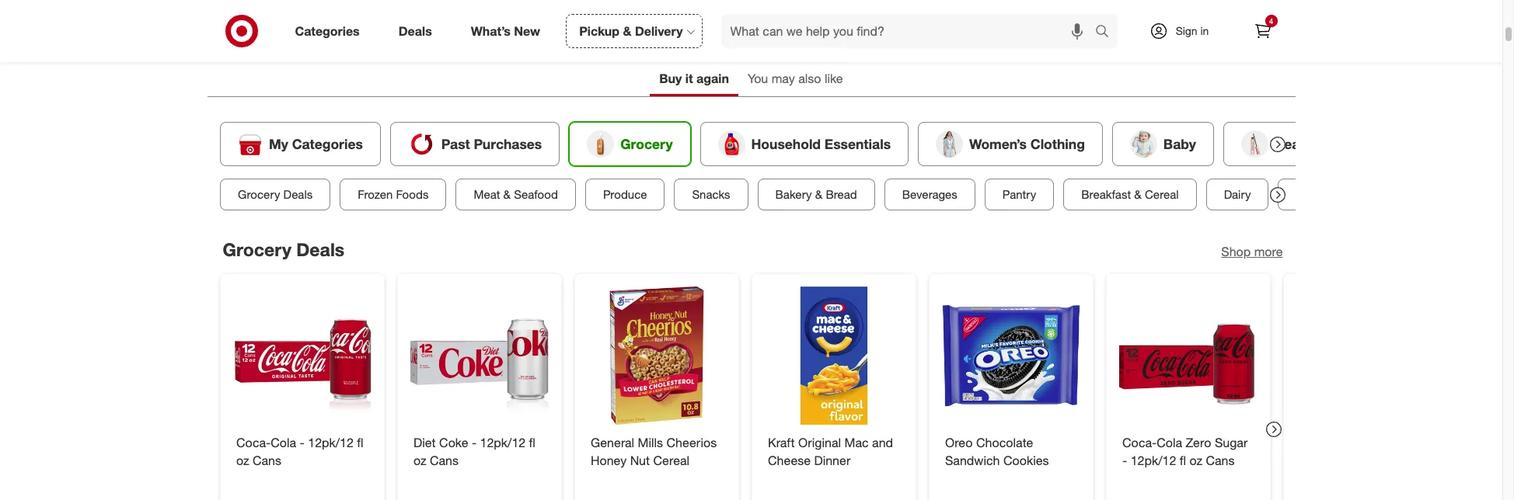 Task type: locate. For each thing, give the bounding box(es) containing it.
grocery up 'produce'
[[620, 136, 672, 152]]

seafood
[[514, 187, 558, 202]]

1 horizontal spatial oz
[[413, 453, 426, 468]]

deals down grocery deals button at the top left of the page
[[296, 239, 345, 260]]

0 horizontal spatial -
[[299, 435, 304, 451]]

& right breakfast
[[1134, 187, 1141, 202]]

& for bakery
[[815, 187, 822, 202]]

general mills cheerios honey nut cereal image
[[587, 287, 726, 425], [587, 287, 726, 425]]

diet
[[413, 435, 435, 451]]

0 vertical spatial categories
[[295, 23, 360, 39]]

oz
[[236, 453, 249, 468], [413, 453, 426, 468], [1189, 453, 1202, 468]]

3 cans from the left
[[1206, 453, 1234, 468]]

coca-cola - 12pk/12 fl oz cans image
[[233, 287, 371, 425], [233, 287, 371, 425]]

fl for diet coke - 12pk/12 fl oz cans
[[529, 435, 535, 451]]

breakfast & cereal
[[1081, 187, 1179, 202]]

grocery deals down my
[[237, 187, 312, 202]]

2 cola from the left
[[1157, 435, 1182, 451]]

search
[[1088, 25, 1125, 40]]

grocery down my
[[237, 187, 280, 202]]

cans for coke
[[430, 453, 458, 468]]

1 vertical spatial grocery deals
[[223, 239, 345, 260]]

- inside diet coke - 12pk/12 fl oz cans
[[471, 435, 476, 451]]

1 coca- from the left
[[236, 435, 270, 451]]

beverages
[[902, 187, 957, 202]]

past
[[441, 136, 470, 152]]

fl
[[357, 435, 363, 451], [529, 435, 535, 451], [1179, 453, 1186, 468]]

diet coke - 12pk/12 fl oz cans image
[[410, 287, 548, 425], [410, 287, 548, 425]]

fl inside coca-cola zero sugar - 12pk/12 fl oz cans
[[1179, 453, 1186, 468]]

cereal down cheerios
[[653, 453, 689, 468]]

0 horizontal spatial cola
[[270, 435, 296, 451]]

pickup
[[579, 23, 620, 39]]

grocery
[[620, 136, 672, 152], [237, 187, 280, 202], [223, 239, 291, 260]]

& right pickup
[[623, 23, 632, 39]]

baby button
[[1112, 122, 1214, 166]]

coca- inside coca-cola zero sugar - 12pk/12 fl oz cans
[[1122, 435, 1157, 451]]

dairy button
[[1206, 179, 1269, 211]]

4 link
[[1246, 14, 1280, 48]]

1 horizontal spatial -
[[471, 435, 476, 451]]

oz inside diet coke - 12pk/12 fl oz cans
[[413, 453, 426, 468]]

cereal down baby button
[[1145, 187, 1179, 202]]

deals down 'my categories' button
[[283, 187, 312, 202]]

- for coke
[[471, 435, 476, 451]]

essentials
[[824, 136, 891, 152]]

1 horizontal spatial cans
[[430, 453, 458, 468]]

grocery inside grocery deals button
[[237, 187, 280, 202]]

bakery
[[775, 187, 812, 202]]

new
[[514, 23, 540, 39]]

2 horizontal spatial -
[[1122, 453, 1127, 468]]

frozen
[[357, 187, 393, 202]]

0 vertical spatial cereal
[[1145, 187, 1179, 202]]

&
[[623, 23, 632, 39], [503, 187, 510, 202], [815, 187, 822, 202], [1134, 187, 1141, 202]]

cereal inside button
[[1145, 187, 1179, 202]]

& left bread
[[815, 187, 822, 202]]

cans inside coca-cola zero sugar - 12pk/12 fl oz cans
[[1206, 453, 1234, 468]]

1 horizontal spatial coca-
[[1122, 435, 1157, 451]]

0 horizontal spatial coca-
[[236, 435, 270, 451]]

coca-cola - 12pk/12 fl oz cans
[[236, 435, 363, 468]]

12pk/12 inside coca-cola zero sugar - 12pk/12 fl oz cans
[[1130, 453, 1176, 468]]

coke
[[439, 435, 468, 451]]

cola inside coca-cola zero sugar - 12pk/12 fl oz cans
[[1157, 435, 1182, 451]]

0 vertical spatial grocery deals
[[237, 187, 312, 202]]

cans
[[252, 453, 281, 468], [430, 453, 458, 468], [1206, 453, 1234, 468]]

coca-cola zero sugar - 12pk/12 fl oz cans image
[[1119, 287, 1257, 425], [1119, 287, 1257, 425]]

chocolate
[[976, 435, 1033, 451]]

0 horizontal spatial 12pk/12
[[308, 435, 353, 451]]

12pk/12 inside coca-cola - 12pk/12 fl oz cans
[[308, 435, 353, 451]]

1 horizontal spatial cola
[[1157, 435, 1182, 451]]

2 horizontal spatial fl
[[1179, 453, 1186, 468]]

2 oz from the left
[[413, 453, 426, 468]]

-
[[299, 435, 304, 451], [471, 435, 476, 451], [1122, 453, 1127, 468]]

oz for coca-cola - 12pk/12 fl oz cans
[[236, 453, 249, 468]]

oz inside coca-cola zero sugar - 12pk/12 fl oz cans
[[1189, 453, 1202, 468]]

cola for cans
[[270, 435, 296, 451]]

sign in link
[[1136, 14, 1233, 48]]

coca-
[[236, 435, 270, 451], [1122, 435, 1157, 451]]

deals link
[[385, 14, 451, 48]]

oreo
[[945, 435, 973, 451]]

categories link
[[282, 14, 379, 48]]

cans for cola
[[252, 453, 281, 468]]

nut
[[630, 453, 650, 468]]

0 horizontal spatial oz
[[236, 453, 249, 468]]

grocery deals down grocery deals button at the top left of the page
[[223, 239, 345, 260]]

mills
[[638, 435, 663, 451]]

again
[[697, 71, 729, 86]]

cereal
[[1145, 187, 1179, 202], [653, 453, 689, 468]]

1 horizontal spatial fl
[[529, 435, 535, 451]]

bakery & bread
[[775, 187, 857, 202]]

categories inside button
[[292, 136, 363, 152]]

0 horizontal spatial fl
[[357, 435, 363, 451]]

bread
[[825, 187, 857, 202]]

1 oz from the left
[[236, 453, 249, 468]]

oreo chocolate sandwich cookies image
[[942, 287, 1080, 425], [942, 287, 1080, 425]]

1 vertical spatial deals
[[283, 187, 312, 202]]

produce
[[603, 187, 647, 202]]

oz inside coca-cola - 12pk/12 fl oz cans
[[236, 453, 249, 468]]

& right meat
[[503, 187, 510, 202]]

original
[[798, 435, 841, 451]]

1 horizontal spatial cereal
[[1145, 187, 1179, 202]]

0 horizontal spatial cereal
[[653, 453, 689, 468]]

coca-cola zero sugar - 12pk/12 fl oz cans link
[[1122, 434, 1254, 470]]

coca- inside coca-cola - 12pk/12 fl oz cans
[[236, 435, 270, 451]]

3 oz from the left
[[1189, 453, 1202, 468]]

1 vertical spatial grocery
[[237, 187, 280, 202]]

0 vertical spatial deals
[[399, 23, 432, 39]]

fl inside coca-cola - 12pk/12 fl oz cans
[[357, 435, 363, 451]]

1 cans from the left
[[252, 453, 281, 468]]

2 cans from the left
[[430, 453, 458, 468]]

1 vertical spatial cereal
[[653, 453, 689, 468]]

cola inside coca-cola - 12pk/12 fl oz cans
[[270, 435, 296, 451]]

sign
[[1176, 24, 1198, 37]]

like
[[825, 71, 843, 86]]

what's new
[[471, 23, 540, 39]]

kraft original mac and cheese dinner
[[768, 435, 893, 468]]

grocery inside grocery button
[[620, 136, 672, 152]]

2 horizontal spatial cans
[[1206, 453, 1234, 468]]

past purchases button
[[390, 122, 560, 166]]

deals
[[399, 23, 432, 39], [283, 187, 312, 202], [296, 239, 345, 260]]

breakfast
[[1081, 187, 1131, 202]]

2 coca- from the left
[[1122, 435, 1157, 451]]

What can we help you find? suggestions appear below search field
[[721, 14, 1099, 48]]

women's clothing button
[[918, 122, 1103, 166]]

- inside coca-cola - 12pk/12 fl oz cans
[[299, 435, 304, 451]]

deals left what's
[[399, 23, 432, 39]]

sandwich
[[945, 453, 1000, 468]]

4
[[1269, 16, 1274, 26]]

0 horizontal spatial cans
[[252, 453, 281, 468]]

fl for coca-cola - 12pk/12 fl oz cans
[[357, 435, 363, 451]]

frozen foods button
[[340, 179, 446, 211]]

2 vertical spatial grocery
[[223, 239, 291, 260]]

12pk/12 inside diet coke - 12pk/12 fl oz cans
[[480, 435, 525, 451]]

12pk/12 for coca-cola - 12pk/12 fl oz cans
[[308, 435, 353, 451]]

clothing
[[1030, 136, 1085, 152]]

2 horizontal spatial 12pk/12
[[1130, 453, 1176, 468]]

grocery deals
[[237, 187, 312, 202], [223, 239, 345, 260]]

cans inside coca-cola - 12pk/12 fl oz cans
[[252, 453, 281, 468]]

beauty button
[[1223, 122, 1338, 166]]

cheese
[[768, 453, 810, 468]]

2 horizontal spatial oz
[[1189, 453, 1202, 468]]

you may also like link
[[738, 64, 853, 96]]

kraft original mac and cheese dinner image
[[765, 287, 903, 425], [765, 287, 903, 425]]

grocery down grocery deals button at the top left of the page
[[223, 239, 291, 260]]

& for pickup
[[623, 23, 632, 39]]

1 cola from the left
[[270, 435, 296, 451]]

coca- for 12pk/12
[[1122, 435, 1157, 451]]

cans inside diet coke - 12pk/12 fl oz cans
[[430, 453, 458, 468]]

fl inside diet coke - 12pk/12 fl oz cans
[[529, 435, 535, 451]]

1 horizontal spatial 12pk/12
[[480, 435, 525, 451]]

and
[[872, 435, 893, 451]]

household
[[751, 136, 821, 152]]

buy
[[659, 71, 682, 86]]

0 vertical spatial grocery
[[620, 136, 672, 152]]

12pk/12
[[308, 435, 353, 451], [480, 435, 525, 451], [1130, 453, 1176, 468]]

cheerios
[[666, 435, 717, 451]]

oz for diet coke - 12pk/12 fl oz cans
[[413, 453, 426, 468]]

1 vertical spatial categories
[[292, 136, 363, 152]]

household essentials button
[[700, 122, 908, 166]]



Task type: describe. For each thing, give the bounding box(es) containing it.
produce button
[[585, 179, 665, 211]]

coca-cola zero sugar - 12pk/12 fl oz cans
[[1122, 435, 1248, 468]]

bakery & bread button
[[757, 179, 875, 211]]

baby
[[1163, 136, 1196, 152]]

you may also like
[[748, 71, 843, 86]]

grocery deals inside button
[[237, 187, 312, 202]]

sugar
[[1215, 435, 1248, 451]]

shop
[[1222, 244, 1251, 260]]

beverages button
[[884, 179, 975, 211]]

grocery button
[[569, 122, 690, 166]]

cookies
[[1003, 453, 1049, 468]]

it
[[686, 71, 693, 86]]

diet coke - 12pk/12 fl oz cans link
[[413, 434, 545, 470]]

grocery deals button
[[220, 179, 330, 211]]

purchases
[[473, 136, 542, 152]]

beauty
[[1274, 136, 1320, 152]]

women's
[[969, 136, 1026, 152]]

general mills cheerios honey nut cereal
[[590, 435, 717, 468]]

- inside coca-cola zero sugar - 12pk/12 fl oz cans
[[1122, 453, 1127, 468]]

& for breakfast
[[1134, 187, 1141, 202]]

shop more
[[1222, 244, 1283, 260]]

frozen foods
[[357, 187, 428, 202]]

cereal inside the general mills cheerios honey nut cereal
[[653, 453, 689, 468]]

my categories button
[[220, 122, 380, 166]]

snacks button
[[674, 179, 748, 211]]

honey
[[590, 453, 626, 468]]

delivery
[[635, 23, 683, 39]]

& for meat
[[503, 187, 510, 202]]

women's clothing
[[969, 136, 1085, 152]]

deals inside deals link
[[399, 23, 432, 39]]

zero
[[1186, 435, 1211, 451]]

pantry
[[1002, 187, 1036, 202]]

pantry button
[[984, 179, 1054, 211]]

meat & seafood button
[[456, 179, 576, 211]]

diet coke - 12pk/12 fl oz cans
[[413, 435, 535, 468]]

meat & seafood
[[473, 187, 558, 202]]

past purchases
[[441, 136, 542, 152]]

deals inside grocery deals button
[[283, 187, 312, 202]]

kraft
[[768, 435, 795, 451]]

what's
[[471, 23, 511, 39]]

more
[[1254, 244, 1283, 260]]

may
[[772, 71, 795, 86]]

my
[[269, 136, 288, 152]]

breakfast & cereal button
[[1063, 179, 1197, 211]]

oreo chocolate sandwich cookies
[[945, 435, 1049, 468]]

foods
[[396, 187, 428, 202]]

- for cola
[[299, 435, 304, 451]]

snacks
[[692, 187, 730, 202]]

sign in
[[1176, 24, 1209, 37]]

household essentials
[[751, 136, 891, 152]]

pickup & delivery link
[[566, 14, 702, 48]]

also
[[799, 71, 821, 86]]

you
[[748, 71, 768, 86]]

shop more button
[[1222, 243, 1283, 261]]

what's new link
[[458, 14, 560, 48]]

meat
[[473, 187, 500, 202]]

dinner
[[814, 453, 850, 468]]

oreo chocolate sandwich cookies link
[[945, 434, 1077, 470]]

buy it again
[[659, 71, 729, 86]]

12pk/12 for diet coke - 12pk/12 fl oz cans
[[480, 435, 525, 451]]

cola for fl
[[1157, 435, 1182, 451]]

kraft original mac and cheese dinner link
[[768, 434, 900, 470]]

general
[[590, 435, 634, 451]]

my categories
[[269, 136, 363, 152]]

pickup & delivery
[[579, 23, 683, 39]]

in
[[1201, 24, 1209, 37]]

coca- for oz
[[236, 435, 270, 451]]

coca-cola - 12pk/12 fl oz cans link
[[236, 434, 368, 470]]

2 vertical spatial deals
[[296, 239, 345, 260]]

dairy
[[1224, 187, 1251, 202]]

search button
[[1088, 14, 1125, 51]]

general mills cheerios honey nut cereal link
[[590, 434, 723, 470]]



Task type: vqa. For each thing, say whether or not it's contained in the screenshot.
- within the Diet Coke - 12pk/12 fl oz Cans
yes



